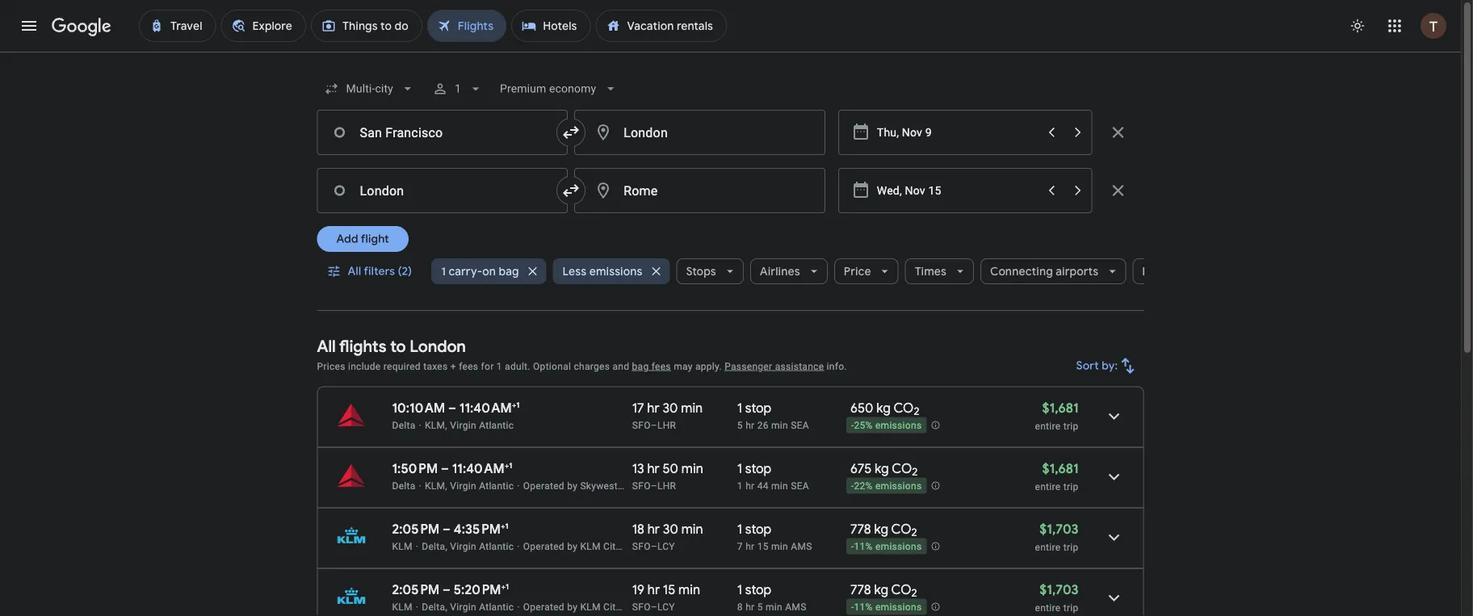 Task type: locate. For each thing, give the bounding box(es) containing it.
– down the total duration 19 hr 15 min. element
[[651, 601, 657, 613]]

virgin
[[450, 420, 476, 431], [450, 480, 476, 492], [450, 541, 476, 552], [450, 601, 476, 613]]

-11% emissions for 18 hr 30 min
[[851, 541, 922, 553]]

2 virgin from the top
[[450, 480, 476, 492]]

1 vertical spatial lhr
[[657, 480, 676, 492]]

1 entire from the top
[[1035, 420, 1061, 432]]

add flight button
[[317, 226, 409, 252]]

1 stop flight. element for 18 hr 30 min
[[737, 521, 772, 540]]

1 vertical spatial 778 kg co 2
[[850, 582, 917, 600]]

trip
[[1064, 420, 1079, 432], [1064, 481, 1079, 492], [1064, 542, 1079, 553], [1064, 602, 1079, 614]]

1 $1,703 entire trip from the top
[[1035, 521, 1079, 553]]

0 vertical spatial lhr
[[657, 420, 676, 431]]

4 atlantic from the top
[[479, 601, 514, 613]]

3 stop from the top
[[745, 521, 772, 538]]

0 horizontal spatial 5
[[737, 420, 743, 431]]

18
[[632, 521, 645, 538]]

operated for 4:35 pm
[[523, 541, 565, 552]]

0 vertical spatial by
[[567, 480, 578, 492]]

None field
[[317, 74, 422, 103], [494, 74, 625, 103], [317, 74, 422, 103], [494, 74, 625, 103]]

15
[[757, 541, 769, 552], [663, 582, 676, 598]]

4 stop from the top
[[745, 582, 772, 598]]

1 vertical spatial by
[[567, 541, 578, 552]]

30 inside 17 hr 30 min sfo – lhr
[[663, 400, 678, 416]]

fees left may
[[652, 361, 671, 372]]

1703 us dollars text field for 18 hr 30 min
[[1040, 521, 1079, 538]]

min
[[681, 400, 703, 416], [771, 420, 788, 431], [682, 460, 703, 477], [771, 480, 788, 492], [681, 521, 703, 538], [771, 541, 788, 552], [679, 582, 700, 598], [766, 601, 783, 613]]

1 $1,681 entire trip from the top
[[1035, 400, 1079, 432]]

filters
[[364, 264, 395, 279]]

1 by from the top
[[567, 480, 578, 492]]

hr right '8'
[[746, 601, 755, 613]]

2
[[914, 405, 920, 419], [912, 465, 918, 479], [912, 526, 917, 540], [912, 587, 917, 600]]

30
[[663, 400, 678, 416], [663, 521, 678, 538]]

co inside 675 kg co 2
[[892, 460, 912, 477]]

stop for 17 hr 30 min
[[745, 400, 772, 416]]

0 vertical spatial delta,
[[422, 541, 448, 552]]

total duration 17 hr 30 min. element
[[632, 400, 737, 419]]

2 delta, virgin atlantic from the top
[[422, 601, 514, 613]]

– down "total duration 18 hr 30 min." element
[[651, 541, 657, 552]]

1 stop flight. element for 17 hr 30 min
[[737, 400, 772, 419]]

delta,
[[422, 541, 448, 552], [422, 601, 448, 613]]

0 vertical spatial bag
[[499, 264, 519, 279]]

ams up 1 stop 8 hr 5 min ams
[[791, 541, 812, 552]]

0 vertical spatial 11:40 am
[[459, 400, 512, 416]]

– down total duration 17 hr 30 min. element
[[651, 420, 657, 431]]

1 stop flight. element up '8'
[[737, 582, 772, 601]]

2 $1,681 entire trip from the top
[[1035, 460, 1079, 492]]

1 lcy from the top
[[657, 541, 675, 552]]

0 horizontal spatial 15
[[663, 582, 676, 598]]

1 vertical spatial 30
[[663, 521, 678, 538]]

kg for 17 hr 30 min
[[877, 400, 891, 416]]

total duration 13 hr 50 min. element
[[632, 460, 737, 479]]

1 vertical spatial klm,
[[425, 480, 448, 492]]

0 vertical spatial $1,681 entire trip
[[1035, 400, 1079, 432]]

0 vertical spatial $1,703 entire trip
[[1035, 521, 1079, 553]]

0 vertical spatial ams
[[791, 541, 812, 552]]

4 entire from the top
[[1035, 602, 1061, 614]]

virgin down "leaves san francisco international airport at 2:05 pm on thursday, november 9 and arrives at london city airport at 5:20 pm on friday, november 10." element
[[450, 601, 476, 613]]

delta, down 2:05 pm – 5:20 pm + 1
[[422, 601, 448, 613]]

delta, virgin atlantic for 5:20 pm
[[422, 601, 514, 613]]

1 trip from the top
[[1064, 420, 1079, 432]]

0 vertical spatial all
[[348, 264, 361, 279]]

1 inside 2:05 pm – 5:20 pm + 1
[[506, 582, 509, 592]]

0 vertical spatial -11% emissions
[[851, 541, 922, 553]]

- down '675'
[[851, 481, 854, 492]]

cityhopper down 18
[[603, 541, 652, 552]]

add flight
[[336, 232, 389, 246]]

min down connection
[[681, 521, 703, 538]]

operated by klm cityhopper down 18
[[523, 541, 652, 552]]

2 vertical spatial by
[[567, 601, 578, 613]]

0 vertical spatial sea
[[791, 420, 809, 431]]

delta down "10:10 am"
[[392, 420, 416, 431]]

entire for 19 hr 15 min
[[1035, 602, 1061, 614]]

1 30 from the top
[[663, 400, 678, 416]]

Departure text field
[[877, 169, 1038, 212]]

$1,681 entire trip
[[1035, 400, 1079, 432], [1035, 460, 1079, 492]]

1 button
[[426, 69, 490, 108]]

arrival time: 11:40 am on  friday, november 10. text field for 1:50 pm
[[452, 460, 512, 477]]

times button
[[905, 252, 974, 291]]

1 operated by klm cityhopper from the top
[[523, 541, 652, 552]]

bag right on
[[499, 264, 519, 279]]

2 1703 us dollars text field from the top
[[1040, 582, 1079, 598]]

1 carry-on bag
[[441, 264, 519, 279]]

2 operated by klm cityhopper from the top
[[523, 601, 652, 613]]

lcy down the total duration 19 hr 15 min. element
[[657, 601, 675, 613]]

sfo down 18
[[632, 541, 651, 552]]

min right 26
[[771, 420, 788, 431]]

778 kg co 2 for 18 hr 30 min
[[850, 521, 917, 540]]

lhr inside 17 hr 30 min sfo – lhr
[[657, 420, 676, 431]]

None text field
[[574, 110, 825, 155], [317, 168, 568, 213], [574, 110, 825, 155], [317, 168, 568, 213]]

1 vertical spatial ams
[[785, 601, 807, 613]]

sea
[[791, 420, 809, 431], [791, 480, 809, 492]]

sfo inside 19 hr 15 min sfo – lcy
[[632, 601, 651, 613]]

klm down 2:05 pm text box
[[392, 541, 413, 552]]

sea inside 1 stop 5 hr 26 min sea
[[791, 420, 809, 431]]

3 virgin from the top
[[450, 541, 476, 552]]

1 operated from the top
[[523, 480, 565, 492]]

1 -11% emissions from the top
[[851, 541, 922, 553]]

1 stop flight. element up 44
[[737, 460, 772, 479]]

+
[[451, 361, 456, 372], [512, 400, 516, 410], [505, 460, 509, 471], [501, 521, 505, 531], [501, 582, 506, 592]]

1 - from the top
[[851, 420, 854, 432]]

3 trip from the top
[[1064, 542, 1079, 553]]

trip left flight details. leaves san francisco international airport at 2:05 pm on thursday, november 9 and arrives at london city airport at 5:20 pm on friday, november 10. icon
[[1064, 602, 1079, 614]]

2 delta, from the top
[[422, 601, 448, 613]]

1 vertical spatial operated
[[523, 541, 565, 552]]

sfo inside '18 hr 30 min sfo – lcy'
[[632, 541, 651, 552]]

 image
[[419, 420, 422, 431], [419, 480, 422, 492], [416, 601, 419, 613]]

1 stop flight. element up the 7
[[737, 521, 772, 540]]

1 1703 us dollars text field from the top
[[1040, 521, 1079, 538]]

+ inside the 1:50 pm – 11:40 am + 1
[[505, 460, 509, 471]]

sort by: button
[[1070, 347, 1144, 385]]

required
[[384, 361, 421, 372]]

1 vertical spatial klm, virgin atlantic
[[425, 480, 514, 492]]

15 right 19
[[663, 582, 676, 598]]

2 1 stop flight. element from the top
[[737, 460, 772, 479]]

11:40 am up 4:35 pm
[[452, 460, 505, 477]]

hr right the 13
[[647, 460, 660, 477]]

0 vertical spatial operated by klm cityhopper
[[523, 541, 652, 552]]

less emissions
[[563, 264, 642, 279]]

+ for 17 hr 30 min
[[512, 400, 516, 410]]

2 - from the top
[[851, 481, 854, 492]]

 image down departure time: 2:05 pm. text box
[[416, 601, 419, 613]]

lcy for 30
[[657, 541, 675, 552]]

 image
[[416, 541, 419, 552]]

0 vertical spatial delta, virgin atlantic
[[422, 541, 514, 552]]

0 vertical spatial lcy
[[657, 541, 675, 552]]

2 lhr from the top
[[657, 480, 676, 492]]

11% for 18 hr 30 min
[[854, 541, 873, 553]]

19 hr 15 min sfo – lcy
[[632, 582, 700, 613]]

(2)
[[398, 264, 412, 279]]

1 2:05 pm from the top
[[392, 521, 440, 538]]

0 vertical spatial 15
[[757, 541, 769, 552]]

hr right 18
[[648, 521, 660, 538]]

ams
[[791, 541, 812, 552], [785, 601, 807, 613]]

sfo for 19
[[632, 601, 651, 613]]

1 atlantic from the top
[[479, 420, 514, 431]]

by for 19
[[567, 601, 578, 613]]

0 vertical spatial 778
[[850, 521, 871, 538]]

klm
[[392, 541, 413, 552], [580, 541, 601, 552], [392, 601, 413, 613], [580, 601, 601, 613]]

to
[[390, 336, 406, 357]]

4 1 stop flight. element from the top
[[737, 582, 772, 601]]

25%
[[854, 420, 873, 432]]

1 carry-on bag button
[[431, 252, 547, 291]]

$1,703 entire trip for 19 hr 15 min
[[1035, 582, 1079, 614]]

0 vertical spatial 5
[[737, 420, 743, 431]]

$1,703 for 18 hr 30 min
[[1040, 521, 1079, 538]]

flights
[[339, 336, 387, 357]]

entire left flight details. leaves san francisco international airport at 2:05 pm on thursday, november 9 and arrives at london city airport at 4:35 pm on friday, november 10. "image"
[[1035, 542, 1061, 553]]

0 horizontal spatial all
[[317, 336, 336, 357]]

778 for 18 hr 30 min
[[850, 521, 871, 538]]

klm, virgin atlantic down 'leaves san francisco international airport at 1:50 pm on thursday, november 9 and arrives at heathrow airport at 11:40 am on friday, november 10.' element at left
[[425, 480, 514, 492]]

0 vertical spatial swap origin and destination. image
[[562, 123, 581, 142]]

1 vertical spatial 5
[[757, 601, 763, 613]]

bag
[[499, 264, 519, 279], [632, 361, 649, 372]]

trip for 17 hr 30 min
[[1064, 420, 1079, 432]]

1 inside popup button
[[455, 82, 461, 95]]

3 by from the top
[[567, 601, 578, 613]]

1 horizontal spatial fees
[[652, 361, 671, 372]]

+ inside 10:10 am – 11:40 am + 1
[[512, 400, 516, 410]]

min right 44
[[771, 480, 788, 492]]

sea right 26
[[791, 420, 809, 431]]

leaves san francisco international airport at 10:10 am on thursday, november 9 and arrives at heathrow airport at 11:40 am on friday, november 10. element
[[392, 400, 520, 416]]

30 right 17
[[663, 400, 678, 416]]

hr
[[647, 400, 660, 416], [746, 420, 755, 431], [647, 460, 660, 477], [746, 480, 755, 492], [648, 521, 660, 538], [746, 541, 755, 552], [648, 582, 660, 598], [746, 601, 755, 613]]

2 11% from the top
[[854, 602, 873, 613]]

emissions for 19 hr 15 min
[[876, 602, 922, 613]]

778 kg co 2 for 19 hr 15 min
[[850, 582, 917, 600]]

- down 650
[[851, 420, 854, 432]]

all
[[348, 264, 361, 279], [317, 336, 336, 357]]

ams inside 1 stop 7 hr 15 min ams
[[791, 541, 812, 552]]

3 1 stop flight. element from the top
[[737, 521, 772, 540]]

2 778 from the top
[[850, 582, 871, 598]]

30 for 17
[[663, 400, 678, 416]]

klm, down 'leaves san francisco international airport at 1:50 pm on thursday, november 9 and arrives at heathrow airport at 11:40 am on friday, november 10.' element at left
[[425, 480, 448, 492]]

2 -11% emissions from the top
[[851, 602, 922, 613]]

2 for 17 hr 30 min
[[914, 405, 920, 419]]

delta, virgin atlantic down 4:35 pm
[[422, 541, 514, 552]]

Arrival time: 11:40 AM on  Friday, November 10. text field
[[459, 400, 520, 416], [452, 460, 512, 477]]

0 horizontal spatial fees
[[459, 361, 478, 372]]

hr right 17
[[647, 400, 660, 416]]

2 cityhopper from the top
[[603, 601, 652, 613]]

None search field
[[317, 69, 1217, 311]]

virgin for 18
[[450, 541, 476, 552]]

delta down the 13
[[643, 480, 666, 492]]

2 for 18 hr 30 min
[[912, 526, 917, 540]]

stops button
[[676, 252, 744, 291]]

cityhopper
[[603, 541, 652, 552], [603, 601, 652, 613]]

2 $1,703 entire trip from the top
[[1035, 582, 1079, 614]]

min inside 19 hr 15 min sfo – lcy
[[679, 582, 700, 598]]

2 vertical spatial operated
[[523, 601, 565, 613]]

co inside 650 kg co 2
[[894, 400, 914, 416]]

50
[[663, 460, 679, 477]]

all up prices
[[317, 336, 336, 357]]

2 atlantic from the top
[[479, 480, 514, 492]]

min right the 7
[[771, 541, 788, 552]]

leaves san francisco international airport at 2:05 pm on thursday, november 9 and arrives at london city airport at 4:35 pm on friday, november 10. element
[[392, 521, 509, 538]]

kg inside 650 kg co 2
[[877, 400, 891, 416]]

2 sea from the top
[[791, 480, 809, 492]]

arrival time: 11:40 am on  friday, november 10. text field down for on the bottom
[[459, 400, 520, 416]]

lhr for 30
[[657, 420, 676, 431]]

– right "10:10 am"
[[448, 400, 456, 416]]

7
[[737, 541, 743, 552]]

adult.
[[505, 361, 531, 372]]

1 $1,681 from the top
[[1042, 400, 1079, 416]]

1 klm, virgin atlantic from the top
[[425, 420, 514, 431]]

sea inside 1 stop 1 hr 44 min sea
[[791, 480, 809, 492]]

bag fees button
[[632, 361, 671, 372]]

0 vertical spatial 11%
[[854, 541, 873, 553]]

cityhopper down 19
[[603, 601, 652, 613]]

stop inside 1 stop 8 hr 5 min ams
[[745, 582, 772, 598]]

$1,681 left flight details. leaves san francisco international airport at 1:50 pm on thursday, november 9 and arrives at heathrow airport at 11:40 am on friday, november 10. icon
[[1042, 460, 1079, 477]]

1 delta, from the top
[[422, 541, 448, 552]]

stop up 26
[[745, 400, 772, 416]]

$1,703 entire trip
[[1035, 521, 1079, 553], [1035, 582, 1079, 614]]

- for 13 hr 50 min
[[851, 481, 854, 492]]

stop inside 1 stop 5 hr 26 min sea
[[745, 400, 772, 416]]

2:05 pm down 2:05 pm text box
[[392, 582, 440, 598]]

4 - from the top
[[851, 602, 854, 613]]

sfo down 17
[[632, 420, 651, 431]]

2 778 kg co 2 from the top
[[850, 582, 917, 600]]

kg inside 675 kg co 2
[[875, 460, 889, 477]]

all for all filters (2)
[[348, 264, 361, 279]]

flight details. leaves san francisco international airport at 1:50 pm on thursday, november 9 and arrives at heathrow airport at 11:40 am on friday, november 10. image
[[1095, 458, 1134, 496]]

klm, virgin atlantic for 10:10 am
[[425, 420, 514, 431]]

1 swap origin and destination. image from the top
[[562, 123, 581, 142]]

1 vertical spatial cityhopper
[[603, 601, 652, 613]]

11%
[[854, 541, 873, 553], [854, 602, 873, 613]]

1 inside 1 stop 5 hr 26 min sea
[[737, 400, 742, 416]]

delta for 1:50 pm
[[392, 480, 416, 492]]

sfo down 19
[[632, 601, 651, 613]]

$1,681 down sort
[[1042, 400, 1079, 416]]

1 vertical spatial operated by klm cityhopper
[[523, 601, 652, 613]]

0 vertical spatial operated
[[523, 480, 565, 492]]

entire down $1,681 text box
[[1035, 420, 1061, 432]]

-
[[851, 420, 854, 432], [851, 481, 854, 492], [851, 541, 854, 553], [851, 602, 854, 613]]

2 2:05 pm from the top
[[392, 582, 440, 598]]

11% right layover (1 of 1) is a 8 hr 5 min layover at amsterdam airport schiphol in amsterdam. element
[[854, 602, 873, 613]]

1 vertical spatial 778
[[850, 582, 871, 598]]

add
[[336, 232, 358, 246]]

atlantic
[[479, 420, 514, 431], [479, 480, 514, 492], [479, 541, 514, 552], [479, 601, 514, 613]]

0 vertical spatial arrival time: 11:40 am on  friday, november 10. text field
[[459, 400, 520, 416]]

15 right the 7
[[757, 541, 769, 552]]

entire left flight details. leaves san francisco international airport at 2:05 pm on thursday, november 9 and arrives at london city airport at 5:20 pm on friday, november 10. icon
[[1035, 602, 1061, 614]]

1:50 pm
[[392, 460, 438, 477]]

1 vertical spatial arrival time: 11:40 am on  friday, november 10. text field
[[452, 460, 512, 477]]

klm left 19 hr 15 min sfo – lcy
[[580, 601, 601, 613]]

– inside 17 hr 30 min sfo – lhr
[[651, 420, 657, 431]]

1 sfo from the top
[[632, 420, 651, 431]]

sfo down the 13
[[632, 480, 651, 492]]

hr left 44
[[746, 480, 755, 492]]

hr inside 19 hr 15 min sfo – lcy
[[648, 582, 660, 598]]

1 778 from the top
[[850, 521, 871, 538]]

operated by klm cityhopper
[[523, 541, 652, 552], [523, 601, 652, 613]]

1 vertical spatial 11:40 am
[[452, 460, 505, 477]]

30 inside '18 hr 30 min sfo – lcy'
[[663, 521, 678, 538]]

Arrival time: 4:35 PM on  Friday, November 10. text field
[[454, 521, 509, 538]]

3 entire from the top
[[1035, 542, 1061, 553]]

4 trip from the top
[[1064, 602, 1079, 614]]

lhr down 50
[[657, 480, 676, 492]]

1 horizontal spatial 5
[[757, 601, 763, 613]]

ams inside 1 stop 8 hr 5 min ams
[[785, 601, 807, 613]]

+ inside 2:05 pm – 4:35 pm + 1
[[501, 521, 505, 531]]

3 atlantic from the top
[[479, 541, 514, 552]]

stop
[[745, 400, 772, 416], [745, 460, 772, 477], [745, 521, 772, 538], [745, 582, 772, 598]]

Departure time: 1:50 PM. text field
[[392, 460, 438, 477]]

klm, virgin atlantic down leaves san francisco international airport at 10:10 am on thursday, november 9 and arrives at heathrow airport at 11:40 am on friday, november 10. element
[[425, 420, 514, 431]]

1 vertical spatial lcy
[[657, 601, 675, 613]]

co for 17 hr 30 min
[[894, 400, 914, 416]]

operated by klm cityhopper down 19
[[523, 601, 652, 613]]

2 30 from the top
[[663, 521, 678, 538]]

2 lcy from the top
[[657, 601, 675, 613]]

5 inside 1 stop 5 hr 26 min sea
[[737, 420, 743, 431]]

0 vertical spatial klm, virgin atlantic
[[425, 420, 514, 431]]

Departure time: 2:05 PM. text field
[[392, 582, 440, 598]]

0 horizontal spatial bag
[[499, 264, 519, 279]]

kg
[[877, 400, 891, 416], [875, 460, 889, 477], [874, 521, 889, 538], [874, 582, 889, 598]]

1 vertical spatial 1703 us dollars text field
[[1040, 582, 1079, 598]]

0 vertical spatial  image
[[419, 420, 422, 431]]

– inside 13 hr 50 min sfo – lhr
[[651, 480, 657, 492]]

2:05 pm up departure time: 2:05 pm. text box
[[392, 521, 440, 538]]

30 right 18
[[663, 521, 678, 538]]

0 vertical spatial $1,681
[[1042, 400, 1079, 416]]

2 swap origin and destination. image from the top
[[562, 181, 581, 200]]

klm, virgin atlantic
[[425, 420, 514, 431], [425, 480, 514, 492]]

atlantic down 10:10 am – 11:40 am + 1
[[479, 420, 514, 431]]

2 $1,703 from the top
[[1040, 582, 1079, 598]]

1 vertical spatial $1,681
[[1042, 460, 1079, 477]]

+ inside 2:05 pm – 5:20 pm + 1
[[501, 582, 506, 592]]

$1,703 entire trip left flight details. leaves san francisco international airport at 2:05 pm on thursday, november 9 and arrives at london city airport at 5:20 pm on friday, november 10. icon
[[1035, 582, 1079, 614]]

swap origin and destination. image
[[562, 123, 581, 142], [562, 181, 581, 200]]

2 sfo from the top
[[632, 480, 651, 492]]

stop up layover (1 of 1) is a 7 hr 15 min layover at amsterdam airport schiphol in amsterdam. element
[[745, 521, 772, 538]]

0 vertical spatial 2:05 pm
[[392, 521, 440, 538]]

2 vertical spatial  image
[[416, 601, 419, 613]]

2:05 pm
[[392, 521, 440, 538], [392, 582, 440, 598]]

-11% emissions for 19 hr 15 min
[[851, 602, 922, 613]]

atlantic down "arrival time: 4:35 pm on  friday, november 10." "text box"
[[479, 541, 514, 552]]

0 vertical spatial $1,703
[[1040, 521, 1079, 538]]

5
[[737, 420, 743, 431], [757, 601, 763, 613]]

klm down departure time: 2:05 pm. text box
[[392, 601, 413, 613]]

1 vertical spatial $1,703
[[1040, 582, 1079, 598]]

delta for 10:10 am
[[392, 420, 416, 431]]

trip for 19 hr 15 min
[[1064, 602, 1079, 614]]

1 virgin from the top
[[450, 420, 476, 431]]

change appearance image
[[1338, 6, 1377, 45]]

stop inside 1 stop 1 hr 44 min sea
[[745, 460, 772, 477]]

trip down $1,681 text box
[[1064, 420, 1079, 432]]

1 vertical spatial swap origin and destination. image
[[562, 181, 581, 200]]

 image for 1:50 pm
[[419, 480, 422, 492]]

main menu image
[[19, 16, 39, 36]]

5 right '8'
[[757, 601, 763, 613]]

1 vertical spatial  image
[[419, 480, 422, 492]]

lhr inside 13 hr 50 min sfo – lhr
[[657, 480, 676, 492]]

ams for 18 hr 30 min
[[791, 541, 812, 552]]

2 for 19 hr 15 min
[[912, 587, 917, 600]]

none search field containing add flight
[[317, 69, 1217, 311]]

- for 18 hr 30 min
[[851, 541, 854, 553]]

0 vertical spatial 778 kg co 2
[[850, 521, 917, 540]]

1 stop from the top
[[745, 400, 772, 416]]

all filters (2)
[[348, 264, 412, 279]]

2 entire from the top
[[1035, 481, 1061, 492]]

emissions inside popup button
[[589, 264, 642, 279]]

778 for 19 hr 15 min
[[850, 582, 871, 598]]

2 klm, virgin atlantic from the top
[[425, 480, 514, 492]]

1 vertical spatial delta, virgin atlantic
[[422, 601, 514, 613]]

operated
[[523, 480, 565, 492], [523, 541, 565, 552], [523, 601, 565, 613]]

delta, virgin atlantic
[[422, 541, 514, 552], [422, 601, 514, 613]]

1 horizontal spatial bag
[[632, 361, 649, 372]]

virgin down 'leaves san francisco international airport at 1:50 pm on thursday, november 9 and arrives at heathrow airport at 11:40 am on friday, november 10.' element at left
[[450, 480, 476, 492]]

delta, virgin atlantic for 4:35 pm
[[422, 541, 514, 552]]

None text field
[[317, 110, 568, 155], [574, 168, 825, 213], [317, 110, 568, 155], [574, 168, 825, 213]]

layover (1 of 1) is a 5 hr 26 min layover at seattle-tacoma international airport in seattle. element
[[737, 419, 842, 432]]

hr left 26
[[746, 420, 755, 431]]

virgin down 2:05 pm – 4:35 pm + 1
[[450, 541, 476, 552]]

1 vertical spatial sea
[[791, 480, 809, 492]]

all filters (2) button
[[317, 252, 425, 291]]

klm, down departure time: 10:10 am. text field in the left of the page
[[425, 420, 448, 431]]

1 778 kg co 2 from the top
[[850, 521, 917, 540]]

atlantic for 13
[[479, 480, 514, 492]]

+ up the arrival time: 5:20 pm on  friday, november 10. text box
[[501, 521, 505, 531]]

atlantic up "arrival time: 4:35 pm on  friday, november 10." "text box"
[[479, 480, 514, 492]]

layover (1 of 1) is a 8 hr 5 min layover at amsterdam airport schiphol in amsterdam. element
[[737, 601, 842, 614]]

co
[[894, 400, 914, 416], [892, 460, 912, 477], [891, 521, 912, 538], [891, 582, 912, 598]]

$1,703 for 19 hr 15 min
[[1040, 582, 1079, 598]]

bag right and
[[632, 361, 649, 372]]

1 horizontal spatial 15
[[757, 541, 769, 552]]

0 vertical spatial 1703 us dollars text field
[[1040, 521, 1079, 538]]

stop up layover (1 of 1) is a 8 hr 5 min layover at amsterdam airport schiphol in amsterdam. element
[[745, 582, 772, 598]]

min inside '18 hr 30 min sfo – lcy'
[[681, 521, 703, 538]]

1 horizontal spatial all
[[348, 264, 361, 279]]

11% down 22%
[[854, 541, 873, 553]]

optional
[[533, 361, 571, 372]]

2:05 pm – 5:20 pm + 1
[[392, 582, 509, 598]]

ams right '8'
[[785, 601, 807, 613]]

lcy inside 19 hr 15 min sfo – lcy
[[657, 601, 675, 613]]

1 $1,703 from the top
[[1040, 521, 1079, 538]]

entire down 1681 us dollars text field
[[1035, 481, 1061, 492]]

1 vertical spatial -11% emissions
[[851, 602, 922, 613]]

 image down the 1:50 pm
[[419, 480, 422, 492]]

min up connection
[[682, 460, 703, 477]]

2:05 pm for 4:35 pm
[[392, 521, 440, 538]]

11:40 am down for on the bottom
[[459, 400, 512, 416]]

fees
[[459, 361, 478, 372], [652, 361, 671, 372]]

1 delta, virgin atlantic from the top
[[422, 541, 514, 552]]

1 vertical spatial $1,681 entire trip
[[1035, 460, 1079, 492]]

2 trip from the top
[[1064, 481, 1079, 492]]

1 vertical spatial $1,703 entire trip
[[1035, 582, 1079, 614]]

1 sea from the top
[[791, 420, 809, 431]]

delta, for 5:20 pm
[[422, 601, 448, 613]]

1 klm, from the top
[[425, 420, 448, 431]]

1 1 stop flight. element from the top
[[737, 400, 772, 419]]

total duration 18 hr 30 min. element
[[632, 521, 737, 540]]

all flights to london
[[317, 336, 466, 357]]

arrival time: 11:40 am on  friday, november 10. text field up "arrival time: 4:35 pm on  friday, november 10." "text box"
[[452, 460, 512, 477]]

kg for 19 hr 15 min
[[874, 582, 889, 598]]

hr inside 17 hr 30 min sfo – lhr
[[647, 400, 660, 416]]

virgin down leaves san francisco international airport at 10:10 am on thursday, november 9 and arrives at heathrow airport at 11:40 am on friday, november 10. element
[[450, 420, 476, 431]]

cityhopper for 19
[[603, 601, 652, 613]]

1703 us dollars text field left flight details. leaves san francisco international airport at 2:05 pm on thursday, november 9 and arrives at london city airport at 5:20 pm on friday, november 10. icon
[[1040, 582, 1079, 598]]

3 - from the top
[[851, 541, 854, 553]]

4 virgin from the top
[[450, 601, 476, 613]]

0 vertical spatial cityhopper
[[603, 541, 652, 552]]

1 vertical spatial all
[[317, 336, 336, 357]]

by for 13
[[567, 480, 578, 492]]

2 by from the top
[[567, 541, 578, 552]]

+ down adult.
[[512, 400, 516, 410]]

1 vertical spatial 15
[[663, 582, 676, 598]]

15 inside 1 stop 7 hr 15 min ams
[[757, 541, 769, 552]]

klm,
[[425, 420, 448, 431], [425, 480, 448, 492]]

include
[[348, 361, 381, 372]]

2 klm, from the top
[[425, 480, 448, 492]]

1 vertical spatial 11%
[[854, 602, 873, 613]]

2 inside 675 kg co 2
[[912, 465, 918, 479]]

650 kg co 2
[[850, 400, 920, 419]]

$1,703 entire trip for 18 hr 30 min
[[1035, 521, 1079, 553]]

by for 18
[[567, 541, 578, 552]]

hr right 19
[[648, 582, 660, 598]]

1 vertical spatial delta,
[[422, 601, 448, 613]]

4 sfo from the top
[[632, 601, 651, 613]]

delta, virgin atlantic down the 5:20 pm in the bottom left of the page
[[422, 601, 514, 613]]

all inside button
[[348, 264, 361, 279]]

0 vertical spatial 30
[[663, 400, 678, 416]]

sort
[[1077, 359, 1099, 373]]

min right '8'
[[766, 601, 783, 613]]

price button
[[834, 252, 899, 291]]

1 stop flight. element
[[737, 400, 772, 419], [737, 460, 772, 479], [737, 521, 772, 540], [737, 582, 772, 601]]

1 vertical spatial 2:05 pm
[[392, 582, 440, 598]]

2 stop from the top
[[745, 460, 772, 477]]

3 sfo from the top
[[632, 541, 651, 552]]

prices
[[317, 361, 345, 372]]

co for 19 hr 15 min
[[891, 582, 912, 598]]

$1,681 entire trip left flight details. leaves san francisco international airport at 1:50 pm on thursday, november 9 and arrives at heathrow airport at 11:40 am on friday, november 10. icon
[[1035, 460, 1079, 492]]

flight details. leaves san francisco international airport at 2:05 pm on thursday, november 9 and arrives at london city airport at 5:20 pm on friday, november 10. image
[[1095, 579, 1134, 616]]

sfo inside 13 hr 50 min sfo – lhr
[[632, 480, 651, 492]]

5 left 26
[[737, 420, 743, 431]]

$1,703 left flight details. leaves san francisco international airport at 2:05 pm on thursday, november 9 and arrives at london city airport at 4:35 pm on friday, november 10. "image"
[[1040, 521, 1079, 538]]

1 11% from the top
[[854, 541, 873, 553]]

778 kg co 2
[[850, 521, 917, 540], [850, 582, 917, 600]]

trip left flight details. leaves san francisco international airport at 2:05 pm on thursday, november 9 and arrives at london city airport at 4:35 pm on friday, november 10. "image"
[[1064, 542, 1079, 553]]

fees left for on the bottom
[[459, 361, 478, 372]]

1703 US dollars text field
[[1040, 521, 1079, 538], [1040, 582, 1079, 598]]

0 vertical spatial klm,
[[425, 420, 448, 431]]

Departure time: 2:05 PM. text field
[[392, 521, 440, 538]]

2 operated from the top
[[523, 541, 565, 552]]

 image down "10:10 am"
[[419, 420, 422, 431]]

sfo inside 17 hr 30 min sfo – lhr
[[632, 420, 651, 431]]

lcy inside '18 hr 30 min sfo – lcy'
[[657, 541, 675, 552]]

3 operated from the top
[[523, 601, 565, 613]]

lhr for 50
[[657, 480, 676, 492]]

operated by klm cityhopper for 19
[[523, 601, 652, 613]]

airlines button
[[750, 252, 828, 291]]

1 cityhopper from the top
[[603, 541, 652, 552]]

1 lhr from the top
[[657, 420, 676, 431]]

stop inside 1 stop 7 hr 15 min ams
[[745, 521, 772, 538]]

2 $1,681 from the top
[[1042, 460, 1079, 477]]

lcy
[[657, 541, 675, 552], [657, 601, 675, 613]]

- right layover (1 of 1) is a 8 hr 5 min layover at amsterdam airport schiphol in amsterdam. element
[[851, 602, 854, 613]]

lcy down "total duration 18 hr 30 min." element
[[657, 541, 675, 552]]

2 inside 650 kg co 2
[[914, 405, 920, 419]]



Task type: describe. For each thing, give the bounding box(es) containing it.
layover (1 of 1) is a 1 hr 44 min layover at seattle-tacoma international airport in seattle. element
[[737, 479, 842, 492]]

11% for 19 hr 15 min
[[854, 602, 873, 613]]

min inside 17 hr 30 min sfo – lhr
[[681, 400, 703, 416]]

1 inside popup button
[[441, 264, 446, 279]]

less emissions button
[[553, 252, 670, 291]]

1 fees from the left
[[459, 361, 478, 372]]

– right 1:50 pm text box
[[441, 460, 449, 477]]

klm, virgin atlantic for 1:50 pm
[[425, 480, 514, 492]]

duration button
[[1133, 252, 1217, 291]]

min inside 1 stop 5 hr 26 min sea
[[771, 420, 788, 431]]

operated by klm cityhopper for 18
[[523, 541, 652, 552]]

cityhopper for 18
[[603, 541, 652, 552]]

co for 13 hr 50 min
[[892, 460, 912, 477]]

13
[[632, 460, 644, 477]]

layover (1 of 1) is a 7 hr 15 min layover at amsterdam airport schiphol in amsterdam. element
[[737, 540, 842, 553]]

connection
[[669, 480, 720, 492]]

min inside 1 stop 1 hr 44 min sea
[[771, 480, 788, 492]]

hr inside 1 stop 7 hr 15 min ams
[[746, 541, 755, 552]]

sort by:
[[1077, 359, 1118, 373]]

by:
[[1102, 359, 1118, 373]]

min inside 13 hr 50 min sfo – lhr
[[682, 460, 703, 477]]

charges
[[574, 361, 610, 372]]

total duration 19 hr 15 min. element
[[632, 582, 737, 601]]

connecting airports
[[990, 264, 1099, 279]]

1681 US dollars text field
[[1042, 460, 1079, 477]]

17 hr 30 min sfo – lhr
[[632, 400, 703, 431]]

for
[[481, 361, 494, 372]]

1 stop 5 hr 26 min sea
[[737, 400, 809, 431]]

1 inside 2:05 pm – 4:35 pm + 1
[[505, 521, 509, 531]]

19
[[632, 582, 645, 598]]

loading results progress bar
[[0, 52, 1461, 55]]

650
[[850, 400, 874, 416]]

dba
[[620, 480, 640, 492]]

2 for 13 hr 50 min
[[912, 465, 918, 479]]

kg for 13 hr 50 min
[[875, 460, 889, 477]]

11:40 am for 10:10 am
[[459, 400, 512, 416]]

carry-
[[449, 264, 482, 279]]

virgin for 13
[[450, 480, 476, 492]]

1 stop 1 hr 44 min sea
[[737, 460, 809, 492]]

$1,681 for 675
[[1042, 460, 1079, 477]]

duration
[[1142, 264, 1189, 279]]

skywest
[[580, 480, 618, 492]]

1 vertical spatial bag
[[632, 361, 649, 372]]

– inside 19 hr 15 min sfo – lcy
[[651, 601, 657, 613]]

lcy for 15
[[657, 601, 675, 613]]

1 stop 8 hr 5 min ams
[[737, 582, 807, 613]]

sea for 650
[[791, 420, 809, 431]]

entire for 17 hr 30 min
[[1035, 420, 1061, 432]]

11:40 am for 1:50 pm
[[452, 460, 505, 477]]

emissions for 13 hr 50 min
[[876, 481, 922, 492]]

$1,681 entire trip for 650
[[1035, 400, 1079, 432]]

connecting
[[990, 264, 1053, 279]]

2:05 pm – 4:35 pm + 1
[[392, 521, 509, 538]]

sfo for 13
[[632, 480, 651, 492]]

1 stop 7 hr 15 min ams
[[737, 521, 812, 552]]

min inside 1 stop 8 hr 5 min ams
[[766, 601, 783, 613]]

-22% emissions
[[851, 481, 922, 492]]

apply.
[[695, 361, 722, 372]]

atlantic for 17
[[479, 420, 514, 431]]

times
[[915, 264, 947, 279]]

675 kg co 2
[[850, 460, 918, 479]]

leaves san francisco international airport at 1:50 pm on thursday, november 9 and arrives at heathrow airport at 11:40 am on friday, november 10. element
[[392, 460, 512, 477]]

1703 us dollars text field for 19 hr 15 min
[[1040, 582, 1079, 598]]

operated for 11:40 am
[[523, 480, 565, 492]]

min inside 1 stop 7 hr 15 min ams
[[771, 541, 788, 552]]

trip for 18 hr 30 min
[[1064, 542, 1079, 553]]

klm, for 1:50 pm
[[425, 480, 448, 492]]

entire for 13 hr 50 min
[[1035, 481, 1061, 492]]

stop for 18 hr 30 min
[[745, 521, 772, 538]]

$1,681 for 650
[[1042, 400, 1079, 416]]

$1,681 entire trip for 675
[[1035, 460, 1079, 492]]

price
[[844, 264, 871, 279]]

bag inside 1 carry-on bag popup button
[[499, 264, 519, 279]]

– left 4:35 pm
[[443, 521, 451, 538]]

22%
[[854, 481, 873, 492]]

1 stop flight. element for 19 hr 15 min
[[737, 582, 772, 601]]

on
[[482, 264, 496, 279]]

sea for 675
[[791, 480, 809, 492]]

2:05 pm for 5:20 pm
[[392, 582, 440, 598]]

swap origin and destination. image for departure text box
[[562, 123, 581, 142]]

Arrival time: 5:20 PM on  Friday, November 10. text field
[[454, 582, 509, 598]]

Departure time: 10:10 AM. text field
[[392, 400, 445, 416]]

delta, for 4:35 pm
[[422, 541, 448, 552]]

co for 18 hr 30 min
[[891, 521, 912, 538]]

passenger assistance button
[[725, 361, 824, 372]]

hr inside 13 hr 50 min sfo – lhr
[[647, 460, 660, 477]]

5:20 pm
[[454, 582, 501, 598]]

+ for 19 hr 15 min
[[501, 582, 506, 592]]

emissions for 18 hr 30 min
[[876, 541, 922, 553]]

1 inside 1 stop 7 hr 15 min ams
[[737, 521, 742, 538]]

675
[[850, 460, 872, 477]]

atlantic for 18
[[479, 541, 514, 552]]

assistance
[[775, 361, 824, 372]]

13 hr 50 min sfo – lhr
[[632, 460, 703, 492]]

operated by skywest dba delta connection
[[523, 480, 720, 492]]

8
[[737, 601, 743, 613]]

5 inside 1 stop 8 hr 5 min ams
[[757, 601, 763, 613]]

flight details. leaves san francisco international airport at 2:05 pm on thursday, november 9 and arrives at london city airport at 4:35 pm on friday, november 10. image
[[1095, 518, 1134, 557]]

less
[[563, 264, 587, 279]]

hr inside 1 stop 5 hr 26 min sea
[[746, 420, 755, 431]]

prices include required taxes + fees for 1 adult. optional charges and bag fees may apply. passenger assistance
[[317, 361, 824, 372]]

connecting airports button
[[981, 252, 1126, 291]]

stop for 13 hr 50 min
[[745, 460, 772, 477]]

swap origin and destination. image for departure text field
[[562, 181, 581, 200]]

emissions for 17 hr 30 min
[[876, 420, 922, 432]]

flight details. leaves san francisco international airport at 10:10 am on thursday, november 9 and arrives at heathrow airport at 11:40 am on friday, november 10. image
[[1095, 397, 1134, 436]]

1 stop flight. element for 13 hr 50 min
[[737, 460, 772, 479]]

2 fees from the left
[[652, 361, 671, 372]]

– inside '18 hr 30 min sfo – lcy'
[[651, 541, 657, 552]]

 image for 10:10 am
[[419, 420, 422, 431]]

sfo for 18
[[632, 541, 651, 552]]

+ for 13 hr 50 min
[[505, 460, 509, 471]]

1 inside the 1:50 pm – 11:40 am + 1
[[509, 460, 512, 471]]

airlines
[[760, 264, 800, 279]]

-25% emissions
[[851, 420, 922, 432]]

1 inside 1 stop 8 hr 5 min ams
[[737, 582, 742, 598]]

10:10 am
[[392, 400, 445, 416]]

passenger
[[725, 361, 773, 372]]

flight
[[361, 232, 389, 246]]

stop for 19 hr 15 min
[[745, 582, 772, 598]]

- for 19 hr 15 min
[[851, 602, 854, 613]]

and
[[613, 361, 629, 372]]

10:10 am – 11:40 am + 1
[[392, 400, 520, 416]]

virgin for 19
[[450, 601, 476, 613]]

15 inside 19 hr 15 min sfo – lcy
[[663, 582, 676, 598]]

hr inside 1 stop 1 hr 44 min sea
[[746, 480, 755, 492]]

remove flight from london to rome on wed, nov 15 image
[[1109, 181, 1128, 200]]

sfo for 17
[[632, 420, 651, 431]]

1 inside 10:10 am – 11:40 am + 1
[[516, 400, 520, 410]]

operated for 5:20 pm
[[523, 601, 565, 613]]

 image for 2:05 pm
[[416, 601, 419, 613]]

1681 US dollars text field
[[1042, 400, 1079, 416]]

44
[[757, 480, 769, 492]]

virgin for 17
[[450, 420, 476, 431]]

Departure text field
[[877, 111, 1038, 154]]

hr inside '18 hr 30 min sfo – lcy'
[[648, 521, 660, 538]]

17
[[632, 400, 644, 416]]

+ right taxes
[[451, 361, 456, 372]]

+ for 18 hr 30 min
[[501, 521, 505, 531]]

atlantic for 19
[[479, 601, 514, 613]]

all for all flights to london
[[317, 336, 336, 357]]

klm, for 10:10 am
[[425, 420, 448, 431]]

arrival time: 11:40 am on  friday, november 10. text field for 10:10 am
[[459, 400, 520, 416]]

1:50 pm – 11:40 am + 1
[[392, 460, 512, 477]]

18 hr 30 min sfo – lcy
[[632, 521, 703, 552]]

- for 17 hr 30 min
[[851, 420, 854, 432]]

trip for 13 hr 50 min
[[1064, 481, 1079, 492]]

– right departure time: 2:05 pm. text box
[[443, 582, 451, 598]]

airports
[[1056, 264, 1099, 279]]

kg for 18 hr 30 min
[[874, 521, 889, 538]]

26
[[757, 420, 769, 431]]

entire for 18 hr 30 min
[[1035, 542, 1061, 553]]

may
[[674, 361, 693, 372]]

ams for 19 hr 15 min
[[785, 601, 807, 613]]

4:35 pm
[[454, 521, 501, 538]]

taxes
[[423, 361, 448, 372]]

remove flight from san francisco to london on thu, nov 9 image
[[1109, 123, 1128, 142]]

leaves san francisco international airport at 2:05 pm on thursday, november 9 and arrives at london city airport at 5:20 pm on friday, november 10. element
[[392, 582, 509, 598]]

london
[[410, 336, 466, 357]]

klm down skywest
[[580, 541, 601, 552]]

stops
[[686, 264, 716, 279]]

hr inside 1 stop 8 hr 5 min ams
[[746, 601, 755, 613]]



Task type: vqa. For each thing, say whether or not it's contained in the screenshot.
by
yes



